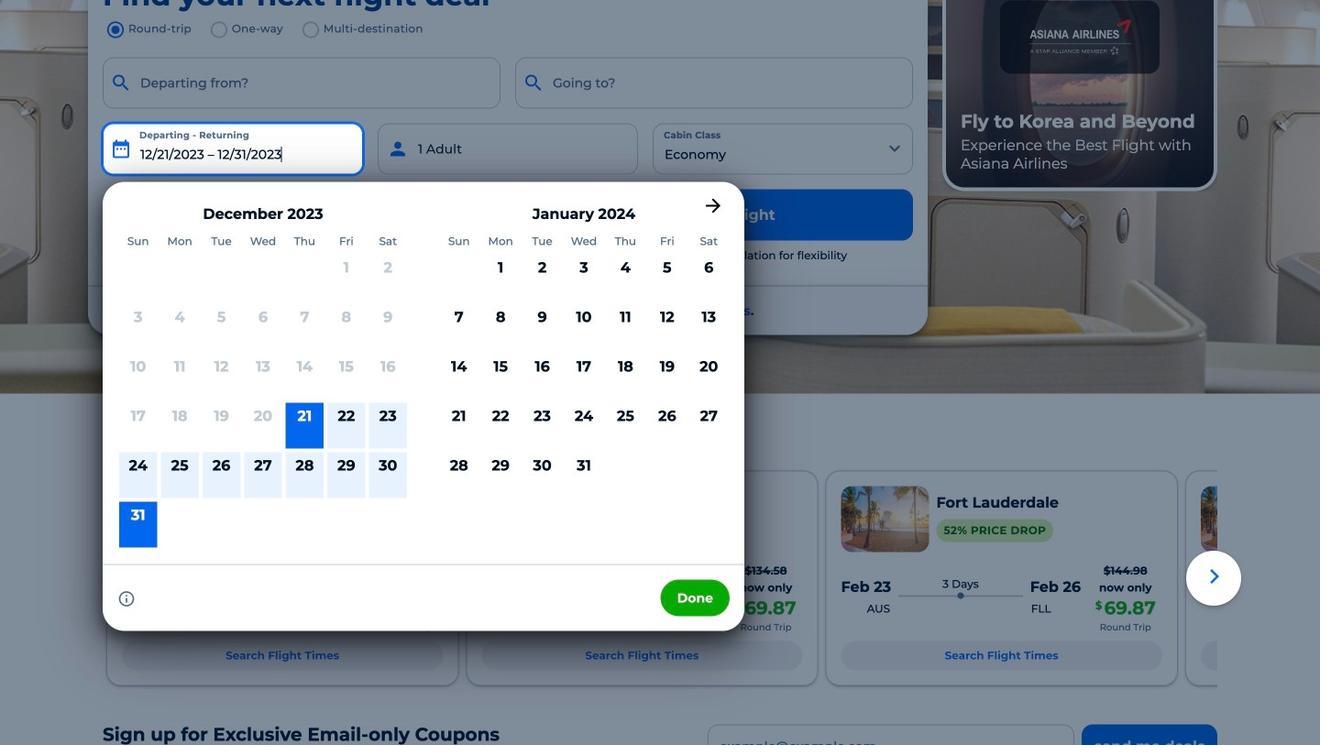 Task type: locate. For each thing, give the bounding box(es) containing it.
1 horizontal spatial none field
[[515, 57, 914, 109]]

advertisement region
[[943, 0, 1218, 191]]

Promotion email input field
[[708, 725, 1075, 746]]

2 fort lauderdale image image from the left
[[842, 486, 930, 552]]

1 none field from the left
[[103, 57, 501, 109]]

1 horizontal spatial fort lauderdale image image
[[842, 486, 930, 552]]

none field departing from?
[[103, 57, 501, 109]]

2 none field from the left
[[515, 57, 914, 109]]

Going to? field
[[515, 57, 914, 109]]

Departing – Returning Date Picker field
[[103, 123, 363, 175]]

none field going to?
[[515, 57, 914, 109]]

fort lauderdale image image
[[122, 486, 210, 552], [842, 486, 930, 552]]

0 horizontal spatial fort lauderdale image image
[[122, 486, 210, 552]]

traveler selection text field
[[378, 123, 638, 175]]

0 horizontal spatial none field
[[103, 57, 501, 109]]

None field
[[103, 57, 501, 109], [515, 57, 914, 109]]



Task type: describe. For each thing, give the bounding box(es) containing it.
Departing from? field
[[103, 57, 501, 109]]

flight-search-form element
[[95, 17, 1321, 631]]

1 fort lauderdale image image from the left
[[122, 486, 210, 552]]

next image
[[1201, 562, 1230, 592]]

show february 2024 image
[[703, 195, 725, 217]]



Task type: vqa. For each thing, say whether or not it's contained in the screenshot.
'13' button for August 2024
no



